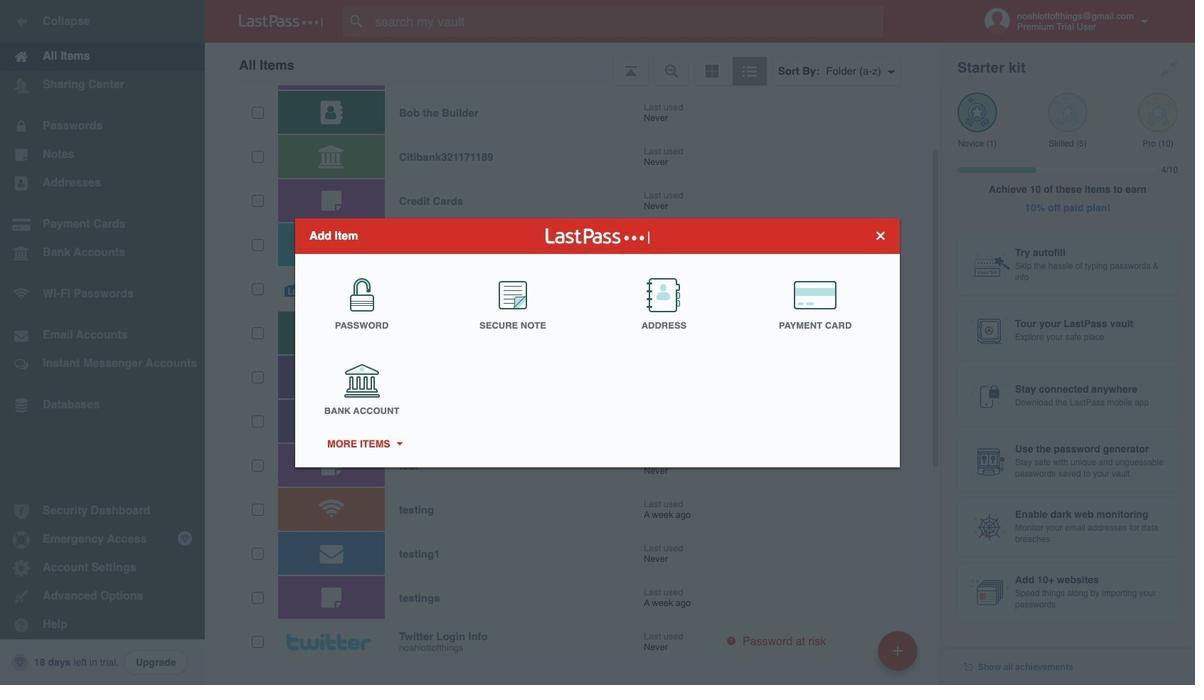 Task type: locate. For each thing, give the bounding box(es) containing it.
new item navigation
[[873, 627, 927, 685]]

vault options navigation
[[205, 43, 941, 85]]

main navigation navigation
[[0, 0, 205, 685]]

lastpass image
[[239, 15, 323, 28]]

dialog
[[295, 218, 900, 467]]



Task type: vqa. For each thing, say whether or not it's contained in the screenshot.
LastPass Image
yes



Task type: describe. For each thing, give the bounding box(es) containing it.
new item image
[[893, 646, 903, 656]]

caret right image
[[394, 442, 404, 446]]

Search search field
[[343, 6, 912, 37]]

search my vault text field
[[343, 6, 912, 37]]



